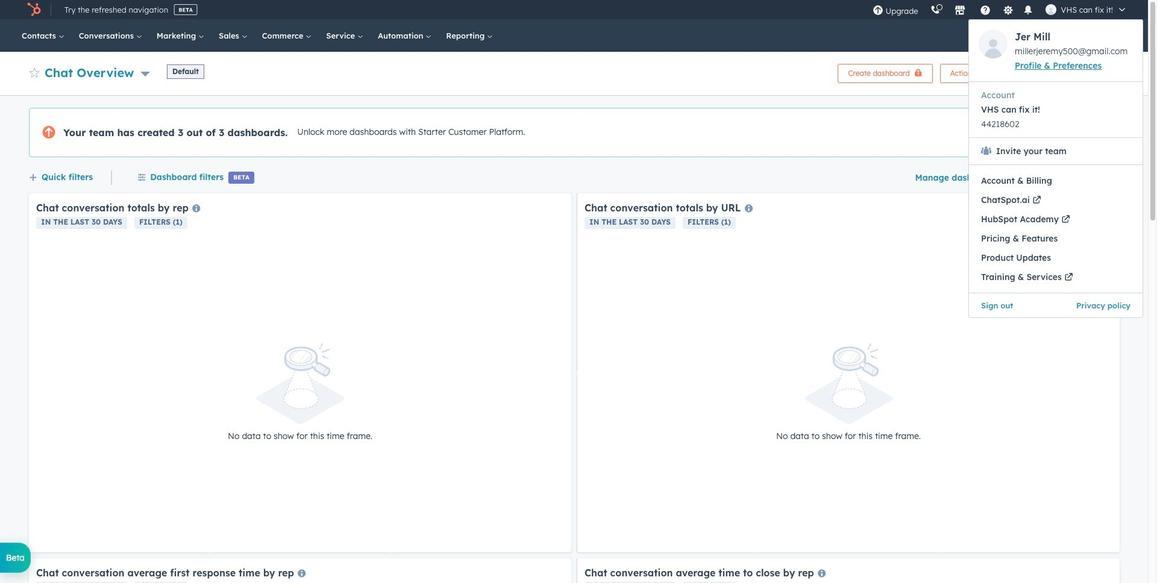 Task type: locate. For each thing, give the bounding box(es) containing it.
menu item
[[969, 0, 1144, 318], [970, 171, 1143, 191], [970, 229, 1143, 248], [970, 248, 1143, 268], [970, 293, 1057, 318], [1057, 293, 1143, 318]]

chat conversation average time to close by rep element
[[578, 559, 1120, 584]]

chat conversation totals by rep element
[[29, 194, 572, 553]]

banner
[[29, 60, 1120, 83]]

chat conversation totals by url element
[[578, 194, 1120, 553]]

menu
[[867, 0, 1144, 318], [969, 19, 1144, 318]]

jer mill image
[[979, 30, 1008, 58]]



Task type: describe. For each thing, give the bounding box(es) containing it.
marketplaces image
[[955, 5, 966, 16]]

Search HubSpot search field
[[970, 25, 1107, 46]]

chat conversation average first response time by rep element
[[29, 559, 572, 584]]

jer mill image
[[1046, 4, 1057, 15]]



Task type: vqa. For each thing, say whether or not it's contained in the screenshot.
Menu
yes



